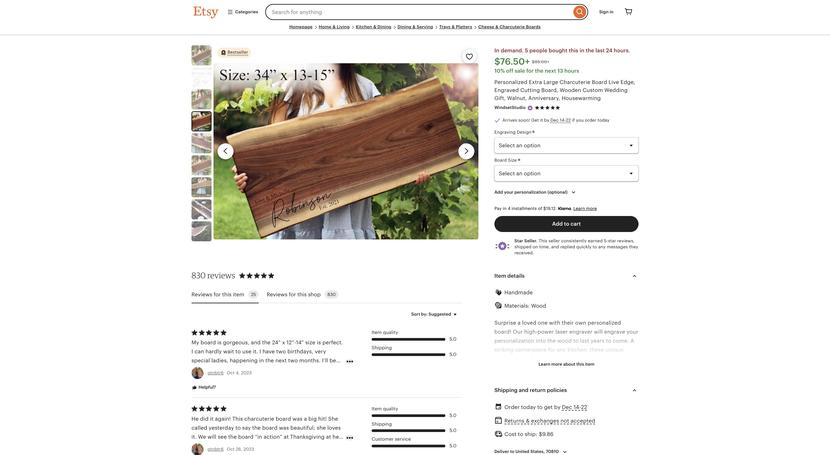 Task type: vqa. For each thing, say whether or not it's contained in the screenshot.
YOUR
yes



Task type: locate. For each thing, give the bounding box(es) containing it.
charcuterie inside menu bar
[[500, 24, 525, 29]]

i down "my"
[[192, 349, 193, 355]]

1 horizontal spatial food
[[621, 366, 633, 372]]

0 vertical spatial shipping
[[372, 346, 392, 351]]

a up the when
[[558, 393, 561, 399]]

830 for 830
[[328, 293, 336, 298]]

this right about
[[577, 362, 585, 367]]

0 horizontal spatial item
[[233, 292, 245, 298]]

0 vertical spatial board
[[201, 340, 216, 346]]

0 horizontal spatial food
[[192, 377, 204, 382]]

0 vertical spatial learn
[[574, 206, 585, 211]]

to inside 'dropdown button'
[[511, 450, 515, 455]]

gtnbtr6 link up the grade
[[208, 371, 224, 376]]

you right if
[[577, 118, 584, 123]]

1 vertical spatial personalization
[[495, 339, 535, 344]]

food inside surprise a loved one with their own personalized board! our high-power laser engraver will engrave your personalization into the wood to last years to come. a striking centerpiece for any kitchen, these unique personalized charcuterie boards can be used to serve charcuterie, cutting boards, appetizers, cheese, food prep, or even be used as home decor. a beautiful wedding gift, anniversary, housewarming, or just because! you're getting a genuine live edge walnut board crafted by hand when you order from windset studio.
[[621, 366, 633, 372]]

0 horizontal spatial these
[[234, 367, 248, 373]]

reviews right the 25
[[267, 292, 288, 298]]

to inside button
[[564, 221, 570, 227]]

1 horizontal spatial of
[[538, 206, 543, 211]]

exchanges
[[532, 419, 560, 424]]

the down $85.00+
[[535, 68, 544, 74]]

0 vertical spatial charcuterie
[[500, 24, 525, 29]]

food down "serve"
[[621, 366, 633, 372]]

& for platters
[[452, 24, 455, 29]]

add to cart
[[553, 221, 581, 227]]

personalized up charcuterie,
[[495, 357, 528, 362]]

your inside dropdown button
[[504, 190, 514, 195]]

reviews for reviews for this shop
[[267, 292, 288, 298]]

& right kitchen at the left top
[[374, 24, 377, 29]]

1 vertical spatial food
[[192, 377, 204, 382]]

or down charcuterie,
[[510, 375, 515, 381]]

cutting
[[521, 88, 540, 93]]

0 horizontal spatial board
[[495, 158, 507, 163]]

add for add to cart
[[553, 221, 563, 227]]

learn right .
[[574, 206, 585, 211]]

size
[[508, 158, 517, 163]]

personalized extra large charcuterie board live edge engraved image 3 image
[[192, 90, 212, 110]]

helpful? button
[[187, 382, 221, 394]]

& for charcuterie
[[496, 24, 499, 29]]

0 vertical spatial 2023
[[241, 371, 252, 376]]

1 horizontal spatial dec
[[562, 405, 573, 411]]

0 horizontal spatial live
[[543, 448, 552, 453]]

you inside surprise a loved one with their own personalized board! our high-power laser engraver will engrave your personalization into the wood to last years to come. a striking centerpiece for any kitchen, these unique personalized charcuterie boards can be used to serve charcuterie, cutting boards, appetizers, cheese, food prep, or even be used as home decor. a beautiful wedding gift, anniversary, housewarming, or just because! you're getting a genuine live edge walnut board crafted by hand when you order from windset studio.
[[570, 402, 580, 408]]

1 vertical spatial quality
[[383, 407, 398, 412]]

any
[[599, 245, 606, 250], [557, 348, 567, 353]]

learn more about this item
[[539, 362, 595, 367]]

0 vertical spatial wood
[[558, 339, 572, 344]]

1 vertical spatial any
[[557, 348, 567, 353]]

board up hardly
[[201, 340, 216, 346]]

1 vertical spatial you
[[570, 402, 580, 408]]

0 vertical spatial 22
[[566, 118, 571, 123]]

add inside button
[[553, 221, 563, 227]]

living
[[337, 24, 350, 29]]

2 vertical spatial shipping
[[372, 422, 392, 427]]

1 vertical spatial personalized
[[495, 357, 528, 362]]

0 horizontal spatial with
[[550, 320, 561, 326]]

item left the 25
[[233, 292, 245, 298]]

2 horizontal spatial a
[[558, 393, 561, 399]]

in right located
[[632, 439, 637, 444]]

received.
[[515, 251, 534, 256]]

2 vertical spatial board
[[495, 402, 510, 408]]

teacher-
[[546, 439, 568, 444]]

1 horizontal spatial a
[[631, 339, 635, 344]]

windset studio is a teacher-owned business located in reno, nevada. we live our lives with the philosoph
[[495, 439, 639, 456]]

2 horizontal spatial and
[[552, 245, 560, 250]]

your up 4
[[504, 190, 514, 195]]

surprise
[[495, 320, 517, 326]]

home
[[319, 24, 332, 29]]

engraving
[[495, 130, 516, 135]]

reviews
[[208, 271, 235, 281]]

2 horizontal spatial be
[[591, 357, 598, 362]]

0 horizontal spatial two
[[276, 349, 286, 355]]

1 vertical spatial two
[[288, 358, 298, 364]]

1 horizontal spatial live
[[585, 393, 594, 399]]

next up lady.
[[276, 358, 287, 364]]

0 horizontal spatial by
[[532, 402, 538, 408]]

24"
[[272, 340, 281, 346]]

0 vertical spatial personalization
[[515, 190, 547, 195]]

and down even
[[519, 388, 529, 394]]

order right if
[[585, 118, 597, 123]]

quality for gtnbtr6 oct 26, 2023
[[383, 407, 398, 412]]

by left hand
[[532, 402, 538, 408]]

1 item quality from the top
[[372, 330, 398, 336]]

0 horizontal spatial wood
[[317, 377, 332, 382]]

of inside my board is gorgeous,  and the 24" x 12"-14" size is perfect. i can hardly wait to use it. i have two birthdays, very special ladies, happening in the next two months. i'll be ordering one of these for each lady.   i coated my board in food grade mineral oil. wiped excess oil off; the wood grain is beautiful.
[[227, 367, 232, 373]]

a inside windset studio is a teacher-owned business located in reno, nevada. we live our lives with the philosoph
[[542, 439, 545, 444]]

2 5.0 from the top
[[450, 352, 457, 358]]

kitchen,
[[568, 348, 589, 353]]

boards
[[526, 24, 541, 29]]

deliver
[[495, 450, 510, 455]]

0 horizontal spatial more
[[552, 362, 563, 367]]

1 vertical spatial add
[[553, 221, 563, 227]]

for left shop
[[289, 292, 296, 298]]

perfect.
[[323, 340, 343, 346]]

personalized extra large charcuterie board live edge engraved image 4 image
[[214, 63, 479, 240], [192, 112, 211, 131]]

0 horizontal spatial one
[[216, 367, 225, 373]]

2 gtnbtr6 link from the top
[[208, 447, 224, 452]]

today down you're
[[522, 405, 536, 411]]

one
[[538, 320, 548, 326], [216, 367, 225, 373]]

0 vertical spatial used
[[600, 357, 612, 362]]

2 quality from the top
[[383, 407, 398, 412]]

installments
[[512, 206, 537, 211]]

be right the 'i'll'
[[330, 358, 336, 364]]

1 vertical spatial windset
[[495, 439, 516, 444]]

14-
[[560, 118, 566, 123], [574, 405, 581, 411]]

&
[[333, 24, 336, 29], [374, 24, 377, 29], [413, 24, 416, 29], [452, 24, 455, 29], [496, 24, 499, 29], [526, 419, 530, 424]]

0 horizontal spatial last
[[581, 339, 590, 344]]

0 vertical spatial last
[[596, 48, 605, 53]]

gtnbtr6 for gtnbtr6 oct 4, 2023
[[208, 371, 224, 376]]

even
[[517, 375, 529, 381]]

0 horizontal spatial used
[[539, 375, 552, 381]]

any inside surprise a loved one with their own personalized board! our high-power laser engraver will engrave your personalization into the wood to last years to come. a striking centerpiece for any kitchen, these unique personalized charcuterie boards can be used to serve charcuterie, cutting boards, appetizers, cheese, food prep, or even be used as home decor. a beautiful wedding gift, anniversary, housewarming, or just because! you're getting a genuine live edge walnut board crafted by hand when you order from windset studio.
[[557, 348, 567, 353]]

1 vertical spatial order
[[581, 402, 595, 408]]

add inside dropdown button
[[495, 190, 503, 195]]

be down the cutting
[[531, 375, 537, 381]]

states,
[[531, 450, 545, 455]]

1 horizontal spatial any
[[599, 245, 606, 250]]

0 vertical spatial item quality
[[372, 330, 398, 336]]

trays & platters
[[440, 24, 473, 29]]

return
[[530, 388, 546, 394]]

1 vertical spatial wood
[[317, 377, 332, 382]]

1 vertical spatial dec
[[562, 405, 573, 411]]

board inside personalized extra large charcuterie board live edge, engraved cutting board, wooden custom wedding gift, walnut, anniversary, housewarming
[[592, 80, 608, 85]]

can inside surprise a loved one with their own personalized board! our high-power laser engraver will engrave your personalization into the wood to last years to come. a striking centerpiece for any kitchen, these unique personalized charcuterie boards can be used to serve charcuterie, cutting boards, appetizers, cheese, food prep, or even be used as home decor. a beautiful wedding gift, anniversary, housewarming, or just because! you're getting a genuine live edge walnut board crafted by hand when you order from windset studio.
[[580, 357, 590, 362]]

& for serving
[[413, 24, 416, 29]]

personalization inside surprise a loved one with their own personalized board! our high-power laser engraver will engrave your personalization into the wood to last years to come. a striking centerpiece for any kitchen, these unique personalized charcuterie boards can be used to serve charcuterie, cutting boards, appetizers, cheese, food prep, or even be used as home decor. a beautiful wedding gift, anniversary, housewarming, or just because! you're getting a genuine live edge walnut board crafted by hand when you order from windset studio.
[[495, 339, 535, 344]]

business
[[587, 439, 610, 444]]

these
[[590, 348, 605, 353], [234, 367, 248, 373]]

1 horizontal spatial by
[[545, 118, 550, 123]]

this inside dropdown button
[[577, 362, 585, 367]]

cheese & charcuterie boards
[[479, 24, 541, 29]]

2 reviews from the left
[[267, 292, 288, 298]]

& for exchanges
[[526, 419, 530, 424]]

1 horizontal spatial these
[[590, 348, 605, 353]]

live inside windset studio is a teacher-owned business located in reno, nevada. we live our lives with the philosoph
[[543, 448, 552, 453]]

in right the my
[[335, 367, 339, 373]]

windset down 'walnut'
[[610, 402, 632, 408]]

you
[[577, 118, 584, 123], [570, 402, 580, 408]]

1 reviews from the left
[[192, 292, 212, 298]]

0 vertical spatial quality
[[383, 330, 398, 336]]

kitchen & dining
[[356, 24, 392, 29]]

learn inside dropdown button
[[539, 362, 551, 367]]

0 vertical spatial can
[[195, 349, 204, 355]]

1 vertical spatial gtnbtr6
[[208, 447, 224, 452]]

0 horizontal spatial personalized
[[495, 357, 528, 362]]

2 gtnbtr6 from the top
[[208, 447, 224, 452]]

charcuterie inside personalized extra large charcuterie board live edge, engraved cutting board, wooden custom wedding gift, walnut, anniversary, housewarming
[[560, 80, 591, 85]]

0 vertical spatial item
[[233, 292, 245, 298]]

to up the "kitchen,"
[[574, 339, 579, 344]]

in right sign
[[610, 9, 614, 14]]

design
[[517, 130, 532, 135]]

board left size
[[495, 158, 507, 163]]

these inside my board is gorgeous,  and the 24" x 12"-14" size is perfect. i can hardly wait to use it. i have two birthdays, very special ladies, happening in the next two months. i'll be ordering one of these for each lady.   i coated my board in food grade mineral oil. wiped excess oil off; the wood grain is beautiful.
[[234, 367, 248, 373]]

5-
[[604, 239, 609, 244]]

walnut,
[[508, 96, 527, 101]]

1 vertical spatial or
[[605, 384, 611, 390]]

or left just at the right of page
[[605, 384, 611, 390]]

menu bar
[[194, 24, 637, 35]]

2023 for gtnbtr6 oct 4, 2023
[[241, 371, 252, 376]]

0 vertical spatial a
[[631, 339, 635, 344]]

& up are
[[526, 419, 530, 424]]

1 horizontal spatial with
[[577, 448, 588, 453]]

live right we
[[543, 448, 552, 453]]

0 vertical spatial add
[[495, 190, 503, 195]]

1 gtnbtr6 link from the top
[[208, 371, 224, 376]]

nevada.
[[511, 448, 532, 453]]

any down 5-
[[599, 245, 606, 250]]

by right it
[[545, 118, 550, 123]]

1 horizontal spatial or
[[605, 384, 611, 390]]

this right bought
[[569, 48, 579, 53]]

can up appetizers,
[[580, 357, 590, 362]]

and inside my board is gorgeous,  and the 24" x 12"-14" size is perfect. i can hardly wait to use it. i have two birthdays, very special ladies, happening in the next two months. i'll be ordering one of these for each lady.   i coated my board in food grade mineral oil. wiped excess oil off; the wood grain is beautiful.
[[251, 340, 261, 346]]

tab list
[[192, 287, 462, 304]]

0 vertical spatial gtnbtr6 link
[[208, 371, 224, 376]]

appetizers,
[[569, 366, 598, 372]]

order left the from at right bottom
[[581, 402, 595, 408]]

1 vertical spatial 2023
[[244, 447, 254, 452]]

the up have
[[262, 340, 271, 346]]

2 item quality from the top
[[372, 407, 398, 412]]

power
[[538, 330, 554, 335]]

star_seller image
[[527, 105, 533, 111]]

25
[[251, 293, 256, 298]]

0 vertical spatial with
[[550, 320, 561, 326]]

i right lady.
[[286, 367, 288, 373]]

830
[[192, 271, 206, 281], [328, 293, 336, 298]]

item up decor.
[[586, 362, 595, 367]]

0 vertical spatial next
[[545, 68, 557, 74]]

come.
[[613, 339, 630, 344]]

oil.
[[243, 377, 251, 382]]

wood down the 'i'll'
[[317, 377, 332, 382]]

windset inside surprise a loved one with their own personalized board! our high-power laser engraver will engrave your personalization into the wood to last years to come. a striking centerpiece for any kitchen, these unique personalized charcuterie boards can be used to serve charcuterie, cutting boards, appetizers, cheese, food prep, or even be used as home decor. a beautiful wedding gift, anniversary, housewarming, or just because! you're getting a genuine live edge walnut board crafted by hand when you order from windset studio.
[[610, 402, 632, 408]]

add down the "klarna"
[[553, 221, 563, 227]]

custom
[[583, 88, 604, 93]]

& inside button
[[526, 419, 530, 424]]

and
[[552, 245, 560, 250], [251, 340, 261, 346], [519, 388, 529, 394]]

on
[[533, 245, 539, 250]]

use
[[242, 349, 252, 355]]

charcuterie left boards
[[500, 24, 525, 29]]

quality for gtnbtr6 oct 4, 2023
[[383, 330, 398, 336]]

my board is gorgeous,  and the 24" x 12"-14" size is perfect. i can hardly wait to use it. i have two birthdays, very special ladies, happening in the next two months. i'll be ordering one of these for each lady.   i coated my board in food grade mineral oil. wiped excess oil off; the wood grain is beautiful.
[[192, 340, 343, 391]]

0 vertical spatial 830
[[192, 271, 206, 281]]

the inside surprise a loved one with their own personalized board! our high-power laser engraver will engrave your personalization into the wood to last years to come. a striking centerpiece for any kitchen, these unique personalized charcuterie boards can be used to serve charcuterie, cutting boards, appetizers, cheese, food prep, or even be used as home decor. a beautiful wedding gift, anniversary, housewarming, or just because! you're getting a genuine live edge walnut board crafted by hand when you order from windset studio.
[[548, 339, 556, 344]]

personalized up will
[[588, 320, 621, 326]]

gtnbtr6 left 26,
[[208, 447, 224, 452]]

your inside surprise a loved one with their own personalized board! our high-power laser engraver will engrave your personalization into the wood to last years to come. a striking centerpiece for any kitchen, these unique personalized charcuterie boards can be used to serve charcuterie, cutting boards, appetizers, cheese, food prep, or even be used as home decor. a beautiful wedding gift, anniversary, housewarming, or just because! you're getting a genuine live edge walnut board crafted by hand when you order from windset studio.
[[627, 330, 639, 335]]

1 vertical spatial one
[[216, 367, 225, 373]]

1 vertical spatial more
[[552, 362, 563, 367]]

with inside windset studio is a teacher-owned business located in reno, nevada. we live our lives with the philosoph
[[577, 448, 588, 453]]

food inside my board is gorgeous,  and the 24" x 12"-14" size is perfect. i can hardly wait to use it. i have two birthdays, very special ladies, happening in the next two months. i'll be ordering one of these for each lady.   i coated my board in food grade mineral oil. wiped excess oil off; the wood grain is beautiful.
[[192, 377, 204, 382]]

my
[[192, 340, 199, 346]]

by inside surprise a loved one with their own personalized board! our high-power laser engraver will engrave your personalization into the wood to last years to come. a striking centerpiece for any kitchen, these unique personalized charcuterie boards can be used to serve charcuterie, cutting boards, appetizers, cheese, food prep, or even be used as home decor. a beautiful wedding gift, anniversary, housewarming, or just because! you're getting a genuine live edge walnut board crafted by hand when you order from windset studio.
[[532, 402, 538, 408]]

gtnbtr6 link
[[208, 371, 224, 376], [208, 447, 224, 452]]

it
[[541, 118, 543, 123]]

0 horizontal spatial a
[[518, 320, 521, 326]]

1 vertical spatial learn
[[539, 362, 551, 367]]

grade
[[205, 377, 220, 382]]

today right if
[[598, 118, 610, 123]]

1 horizontal spatial can
[[580, 357, 590, 362]]

oct
[[227, 371, 235, 376], [227, 447, 235, 452]]

more left about
[[552, 362, 563, 367]]

two down x on the bottom
[[276, 349, 286, 355]]

two up coated
[[288, 358, 298, 364]]

banner
[[182, 0, 649, 24]]

reviews
[[192, 292, 212, 298], [267, 292, 288, 298]]

830 right shop
[[328, 293, 336, 298]]

2 horizontal spatial board
[[495, 402, 510, 408]]

to left cart
[[564, 221, 570, 227]]

2 oct from the top
[[227, 447, 235, 452]]

0 horizontal spatial charcuterie
[[500, 24, 525, 29]]

0 vertical spatial windset
[[610, 402, 632, 408]]

0 vertical spatial dec
[[551, 118, 559, 123]]

gtnbtr6 link left 26,
[[208, 447, 224, 452]]

dec right it
[[551, 118, 559, 123]]

for inside surprise a loved one with their own personalized board! our high-power laser engraver will engrave your personalization into the wood to last years to come. a striking centerpiece for any kitchen, these unique personalized charcuterie boards can be used to serve charcuterie, cutting boards, appetizers, cheese, food prep, or even be used as home decor. a beautiful wedding gift, anniversary, housewarming, or just because! you're getting a genuine live edge walnut board crafted by hand when you order from windset studio.
[[549, 348, 556, 353]]

0 horizontal spatial and
[[251, 340, 261, 346]]

not
[[561, 419, 570, 424]]

next inside my board is gorgeous,  and the 24" x 12"-14" size is perfect. i can hardly wait to use it. i have two birthdays, very special ladies, happening in the next two months. i'll be ordering one of these for each lady.   i coated my board in food grade mineral oil. wiped excess oil off; the wood grain is beautiful.
[[276, 358, 287, 364]]

sort by: suggested
[[412, 312, 451, 317]]

personalization down our
[[495, 339, 535, 344]]

food up grain
[[192, 377, 204, 382]]

a up our
[[518, 320, 521, 326]]

learn down centerpiece
[[539, 362, 551, 367]]

dec 14-22 button
[[562, 403, 588, 413]]

cost to ship: $ 9.86
[[505, 432, 554, 438]]

1 oct from the top
[[227, 371, 235, 376]]

today
[[598, 118, 610, 123], [522, 405, 536, 411]]

last
[[596, 48, 605, 53], [581, 339, 590, 344]]

just
[[612, 384, 622, 390]]

and inside 'shipping and return policies' dropdown button
[[519, 388, 529, 394]]

3 5.0 from the top
[[450, 413, 457, 419]]

in inside windset studio is a teacher-owned business located in reno, nevada. we live our lives with the philosoph
[[632, 439, 637, 444]]

last down engraver
[[581, 339, 590, 344]]

0 vertical spatial oct
[[227, 371, 235, 376]]

the left the "24"
[[586, 48, 595, 53]]

2 vertical spatial a
[[542, 439, 545, 444]]

personalization
[[515, 190, 547, 195], [495, 339, 535, 344]]

1 gtnbtr6 from the top
[[208, 371, 224, 376]]

a down $
[[542, 439, 545, 444]]

who we are
[[495, 429, 530, 435]]

personalization inside dropdown button
[[515, 190, 547, 195]]

and up 'it.'
[[251, 340, 261, 346]]

board down the 'i'll'
[[318, 367, 333, 373]]

of left $19.12.
[[538, 206, 543, 211]]

14- left if
[[560, 118, 566, 123]]

None search field
[[265, 4, 589, 20]]

to inside my board is gorgeous,  and the 24" x 12"-14" size is perfect. i can hardly wait to use it. i have two birthdays, very special ladies, happening in the next two months. i'll be ordering one of these for each lady.   i coated my board in food grade mineral oil. wiped excess oil off; the wood grain is beautiful.
[[236, 349, 241, 355]]

can
[[195, 349, 204, 355], [580, 357, 590, 362]]

to inside this seller consistently earned 5-star reviews, shipped on time, and replied quickly to any messages they received.
[[593, 245, 598, 250]]

laser
[[556, 330, 568, 335]]

1 vertical spatial last
[[581, 339, 590, 344]]

with up laser
[[550, 320, 561, 326]]

to down earned
[[593, 245, 598, 250]]

prep,
[[495, 375, 508, 381]]

next
[[545, 68, 557, 74], [276, 358, 287, 364]]

these down happening
[[234, 367, 248, 373]]

0 vertical spatial food
[[621, 366, 633, 372]]

1 vertical spatial of
[[227, 367, 232, 373]]

gtnbtr6 for gtnbtr6 oct 26, 2023
[[208, 447, 224, 452]]

add up pay
[[495, 190, 503, 195]]

in
[[610, 9, 614, 14], [580, 48, 585, 53], [503, 206, 507, 211], [259, 358, 264, 364], [335, 367, 339, 373], [632, 439, 637, 444]]

personalized extra large charcuterie board live edge engraved image 1 image
[[192, 45, 212, 66]]

this seller consistently earned 5-star reviews, shipped on time, and replied quickly to any messages they received.
[[515, 239, 639, 256]]

14- down genuine on the bottom
[[574, 405, 581, 411]]

reviews down the 830 reviews
[[192, 292, 212, 298]]

1 quality from the top
[[383, 330, 398, 336]]

is inside windset studio is a teacher-owned business located in reno, nevada. we live our lives with the philosoph
[[536, 439, 540, 444]]

board up studio.
[[495, 402, 510, 408]]

0 horizontal spatial be
[[330, 358, 336, 364]]

the down "power"
[[548, 339, 556, 344]]

we
[[534, 448, 542, 453]]

order
[[505, 405, 520, 411]]

to left united at the bottom
[[511, 450, 515, 455]]

the
[[586, 48, 595, 53], [535, 68, 544, 74], [548, 339, 556, 344], [262, 340, 271, 346], [266, 358, 274, 364], [307, 377, 316, 382], [590, 448, 598, 453]]

sort by: suggested button
[[407, 308, 464, 322]]

0 horizontal spatial can
[[195, 349, 204, 355]]

0 horizontal spatial any
[[557, 348, 567, 353]]

the down business
[[590, 448, 598, 453]]

seller.
[[525, 239, 538, 244]]

& right trays in the right top of the page
[[452, 24, 455, 29]]

1 vertical spatial your
[[627, 330, 639, 335]]

order inside surprise a loved one with their own personalized board! our high-power laser engraver will engrave your personalization into the wood to last years to come. a striking centerpiece for any kitchen, these unique personalized charcuterie boards can be used to serve charcuterie, cutting boards, appetizers, cheese, food prep, or even be used as home decor. a beautiful wedding gift, anniversary, housewarming, or just because! you're getting a genuine live edge walnut board crafted by hand when you order from windset studio.
[[581, 402, 595, 408]]

charcuterie up wooden
[[560, 80, 591, 85]]

serve
[[620, 357, 634, 362]]

for up charcuterie
[[549, 348, 556, 353]]

1 horizontal spatial wood
[[558, 339, 572, 344]]

1 vertical spatial 830
[[328, 293, 336, 298]]

& right the home
[[333, 24, 336, 29]]

1 vertical spatial board
[[318, 367, 333, 373]]

22 left if
[[566, 118, 571, 123]]

any up boards on the right bottom of page
[[557, 348, 567, 353]]

to up unique
[[606, 339, 612, 344]]

one inside surprise a loved one with their own personalized board! our high-power laser engraver will engrave your personalization into the wood to last years to come. a striking centerpiece for any kitchen, these unique personalized charcuterie boards can be used to serve charcuterie, cutting boards, appetizers, cheese, food prep, or even be used as home decor. a beautiful wedding gift, anniversary, housewarming, or just because! you're getting a genuine live edge walnut board crafted by hand when you order from windset studio.
[[538, 320, 548, 326]]

this
[[539, 239, 548, 244]]

0 vertical spatial gtnbtr6
[[208, 371, 224, 376]]

can up "special"
[[195, 349, 204, 355]]

wedding
[[495, 384, 517, 390]]

own
[[576, 320, 587, 326]]

wood inside my board is gorgeous,  and the 24" x 12"-14" size is perfect. i can hardly wait to use it. i have two birthdays, very special ladies, happening in the next two months. i'll be ordering one of these for each lady.   i coated my board in food grade mineral oil. wiped excess oil off; the wood grain is beautiful.
[[317, 377, 332, 382]]

2023 right 26,
[[244, 447, 254, 452]]

personalization up installments
[[515, 190, 547, 195]]

next left 13 on the top
[[545, 68, 557, 74]]

by right get
[[555, 405, 561, 411]]

in
[[495, 48, 500, 53]]

0 vertical spatial more
[[587, 206, 597, 211]]

for right sale
[[527, 68, 534, 74]]

menu bar containing homepage
[[194, 24, 637, 35]]

replied
[[561, 245, 576, 250]]

returns & exchanges not accepted
[[505, 419, 596, 424]]

order
[[585, 118, 597, 123], [581, 402, 595, 408]]

of left 4, at the bottom left of page
[[227, 367, 232, 373]]

item details button
[[489, 269, 645, 285]]

to left use
[[236, 349, 241, 355]]

and down seller at bottom right
[[552, 245, 560, 250]]

2 vertical spatial and
[[519, 388, 529, 394]]



Task type: describe. For each thing, give the bounding box(es) containing it.
materials:
[[505, 303, 530, 309]]

1 horizontal spatial two
[[288, 358, 298, 364]]

shipping for gtnbtr6 oct 4, 2023
[[372, 346, 392, 351]]

off
[[507, 68, 514, 74]]

unique
[[606, 348, 624, 353]]

any inside this seller consistently earned 5-star reviews, shipped on time, and replied quickly to any messages they received.
[[599, 245, 606, 250]]

(optional)
[[548, 190, 568, 195]]

you're
[[520, 393, 536, 399]]

wood inside surprise a loved one with their own personalized board! our high-power laser engraver will engrave your personalization into the wood to last years to come. a striking centerpiece for any kitchen, these unique personalized charcuterie boards can be used to serve charcuterie, cutting boards, appetizers, cheese, food prep, or even be used as home decor. a beautiful wedding gift, anniversary, housewarming, or just because! you're getting a genuine live edge walnut board crafted by hand when you order from windset studio.
[[558, 339, 572, 344]]

people
[[530, 48, 548, 53]]

item quality for gtnbtr6 oct 4, 2023
[[372, 330, 398, 336]]

will
[[594, 330, 603, 335]]

be inside my board is gorgeous,  and the 24" x 12"-14" size is perfect. i can hardly wait to use it. i have two birthdays, very special ladies, happening in the next two months. i'll be ordering one of these for each lady.   i coated my board in food grade mineral oil. wiped excess oil off; the wood grain is beautiful.
[[330, 358, 336, 364]]

1 horizontal spatial more
[[587, 206, 597, 211]]

1 5.0 from the top
[[450, 337, 457, 342]]

the down the my
[[307, 377, 316, 382]]

helpful?
[[198, 385, 216, 390]]

Search for anything text field
[[265, 4, 572, 20]]

policies
[[547, 388, 567, 394]]

homepage
[[290, 24, 313, 29]]

beautiful
[[600, 375, 623, 381]]

board inside surprise a loved one with their own personalized board! our high-power laser engraver will engrave your personalization into the wood to last years to come. a striking centerpiece for any kitchen, these unique personalized charcuterie boards can be used to serve charcuterie, cutting boards, appetizers, cheese, food prep, or even be used as home decor. a beautiful wedding gift, anniversary, housewarming, or just because! you're getting a genuine live edge walnut board crafted by hand when you order from windset studio.
[[495, 402, 510, 408]]

because!
[[495, 393, 518, 399]]

deliver to united states, 70810 button
[[490, 446, 574, 456]]

0 horizontal spatial personalized extra large charcuterie board live edge engraved image 4 image
[[192, 112, 211, 131]]

9.86
[[543, 432, 554, 438]]

these inside surprise a loved one with their own personalized board! our high-power laser engraver will engrave your personalization into the wood to last years to come. a striking centerpiece for any kitchen, these unique personalized charcuterie boards can be used to serve charcuterie, cutting boards, appetizers, cheese, food prep, or even be used as home decor. a beautiful wedding gift, anniversary, housewarming, or just because! you're getting a genuine live edge walnut board crafted by hand when you order from windset studio.
[[590, 348, 605, 353]]

0 vertical spatial order
[[585, 118, 597, 123]]

personalized extra large charcuterie board live edge, engraved cutting board, wooden custom wedding gift, walnut, anniversary, housewarming
[[495, 80, 636, 101]]

live inside surprise a loved one with their own personalized board! our high-power laser engraver will engrave your personalization into the wood to last years to come. a striking centerpiece for any kitchen, these unique personalized charcuterie boards can be used to serve charcuterie, cutting boards, appetizers, cheese, food prep, or even be used as home decor. a beautiful wedding gift, anniversary, housewarming, or just because! you're getting a genuine live edge walnut board crafted by hand when you order from windset studio.
[[585, 393, 594, 399]]

by:
[[422, 312, 428, 317]]

time,
[[540, 245, 550, 250]]

item for gtnbtr6 oct 4, 2023
[[372, 330, 382, 336]]

shipping for gtnbtr6 oct 26, 2023
[[372, 422, 392, 427]]

with inside surprise a loved one with their own personalized board! our high-power laser engraver will engrave your personalization into the wood to last years to come. a striking centerpiece for any kitchen, these unique personalized charcuterie boards can be used to serve charcuterie, cutting boards, appetizers, cheese, food prep, or even be used as home decor. a beautiful wedding gift, anniversary, housewarming, or just because! you're getting a genuine live edge walnut board crafted by hand when you order from windset studio.
[[550, 320, 561, 326]]

charcuterie,
[[495, 366, 526, 372]]

personalized
[[495, 80, 528, 85]]

1 vertical spatial 22
[[581, 405, 588, 411]]

personalized extra large charcuterie board live edge engraved image 2 image
[[192, 68, 212, 88]]

cheese & charcuterie boards link
[[479, 24, 541, 29]]

ordering
[[192, 367, 214, 373]]

& for living
[[333, 24, 336, 29]]

gtnbtr6 link for gtnbtr6 oct 4, 2023
[[208, 371, 224, 376]]

handmade
[[505, 290, 533, 296]]

4 5.0 from the top
[[450, 429, 457, 434]]

sign
[[600, 9, 609, 14]]

more inside dropdown button
[[552, 362, 563, 367]]

oct for oct 26, 2023
[[227, 447, 235, 452]]

0 vertical spatial of
[[538, 206, 543, 211]]

studio
[[517, 439, 535, 444]]

item inside "dropdown button"
[[495, 274, 507, 279]]

anniversary,
[[531, 384, 562, 390]]

2 horizontal spatial by
[[555, 405, 561, 411]]

gorgeous,
[[223, 340, 250, 346]]

personalized extra large charcuterie board live edge engraved image 7 image
[[192, 178, 212, 198]]

0 horizontal spatial or
[[510, 375, 515, 381]]

oct for oct 4, 2023
[[227, 371, 235, 376]]

bought
[[549, 48, 568, 53]]

suggested
[[429, 312, 451, 317]]

to down unique
[[614, 357, 619, 362]]

this left shop
[[298, 292, 307, 298]]

item quality for gtnbtr6 oct 26, 2023
[[372, 407, 398, 412]]

1 vertical spatial board
[[495, 158, 507, 163]]

0 horizontal spatial i
[[192, 349, 193, 355]]

personalized extra large charcuterie board live edge engraved image 9 image
[[192, 222, 212, 242]]

learn more about this item button
[[534, 359, 600, 371]]

engraved
[[495, 88, 519, 93]]

anniversary,
[[529, 96, 561, 101]]

personalized extra large charcuterie board live edge engraved image 8 image
[[192, 200, 212, 220]]

1 vertical spatial today
[[522, 405, 536, 411]]

in inside sign in button
[[610, 9, 614, 14]]

tab list containing reviews for this item
[[192, 287, 462, 304]]

pay in 4 installments of $19.12. klarna . learn more
[[495, 206, 597, 211]]

1 dining from the left
[[378, 24, 392, 29]]

830 reviews
[[192, 271, 235, 281]]

is right size
[[317, 340, 321, 346]]

wedding
[[605, 88, 628, 93]]

10% off sale for the next 13 hours
[[495, 68, 580, 74]]

1 horizontal spatial last
[[596, 48, 605, 53]]

food for grain
[[192, 377, 204, 382]]

item details
[[495, 274, 525, 279]]

0 vertical spatial personalized
[[588, 320, 621, 326]]

customer service
[[372, 437, 411, 443]]

in up each
[[259, 358, 264, 364]]

have
[[263, 349, 275, 355]]

get
[[545, 405, 553, 411]]

getting
[[537, 393, 556, 399]]

reno,
[[495, 448, 510, 453]]

830 for 830 reviews
[[192, 271, 206, 281]]

24
[[607, 48, 613, 53]]

one inside my board is gorgeous,  and the 24" x 12"-14" size is perfect. i can hardly wait to use it. i have two birthdays, very special ladies, happening in the next two months. i'll be ordering one of these for each lady.   i coated my board in food grade mineral oil. wiped excess oil off; the wood grain is beautiful.
[[216, 367, 225, 373]]

striking
[[495, 348, 514, 353]]

4,
[[236, 371, 240, 376]]

is down the grade
[[206, 386, 211, 391]]

when
[[554, 402, 569, 408]]

homepage link
[[290, 24, 313, 29]]

details
[[508, 274, 525, 279]]

oil
[[289, 377, 296, 382]]

2023 for gtnbtr6 oct 26, 2023
[[244, 447, 254, 452]]

coated
[[289, 367, 307, 373]]

0 horizontal spatial board
[[201, 340, 216, 346]]

the down have
[[266, 358, 274, 364]]

1 horizontal spatial learn
[[574, 206, 585, 211]]

0 vertical spatial 14-
[[560, 118, 566, 123]]

in right bought
[[580, 48, 585, 53]]

united
[[516, 450, 530, 455]]

to left get
[[538, 405, 543, 411]]

add for add your personalization (optional)
[[495, 190, 503, 195]]

very
[[315, 349, 326, 355]]

gtnbtr6 link for gtnbtr6 oct 26, 2023
[[208, 447, 224, 452]]

genuine
[[562, 393, 583, 399]]

decor.
[[576, 375, 593, 381]]

if
[[573, 118, 575, 123]]

2 dining from the left
[[398, 24, 412, 29]]

1 horizontal spatial personalized extra large charcuterie board live edge engraved image 4 image
[[214, 63, 479, 240]]

centerpiece
[[516, 348, 547, 353]]

for inside my board is gorgeous,  and the 24" x 12"-14" size is perfect. i can hardly wait to use it. i have two birthdays, very special ladies, happening in the next two months. i'll be ordering one of these for each lady.   i coated my board in food grade mineral oil. wiped excess oil off; the wood grain is beautiful.
[[249, 367, 257, 373]]

for down the 830 reviews
[[214, 292, 221, 298]]

1 vertical spatial a
[[594, 375, 598, 381]]

& for dining
[[374, 24, 377, 29]]

loved
[[523, 320, 537, 326]]

0 vertical spatial you
[[577, 118, 584, 123]]

last inside surprise a loved one with their own personalized board! our high-power laser engraver will engrave your personalization into the wood to last years to come. a striking centerpiece for any kitchen, these unique personalized charcuterie boards can be used to serve charcuterie, cutting boards, appetizers, cheese, food prep, or even be used as home decor. a beautiful wedding gift, anniversary, housewarming, or just because! you're getting a genuine live edge walnut board crafted by hand when you order from windset studio.
[[581, 339, 590, 344]]

the inside windset studio is a teacher-owned business located in reno, nevada. we live our lives with the philosoph
[[590, 448, 598, 453]]

1 horizontal spatial be
[[531, 375, 537, 381]]

located
[[611, 439, 631, 444]]

1 horizontal spatial i
[[260, 349, 261, 355]]

1 horizontal spatial 14-
[[574, 405, 581, 411]]

off;
[[297, 377, 306, 382]]

mineral
[[222, 377, 241, 382]]

sign in
[[600, 9, 614, 14]]

happening
[[230, 358, 258, 364]]

sale
[[515, 68, 525, 74]]

banner containing categories
[[182, 0, 649, 24]]

star
[[515, 239, 524, 244]]

2 horizontal spatial i
[[286, 367, 288, 373]]

reviews for this item
[[192, 292, 245, 298]]

this down 'reviews' at the left of page
[[222, 292, 232, 298]]

is up hardly
[[218, 340, 222, 346]]

trays & platters link
[[440, 24, 473, 29]]

add your personalization (optional) button
[[490, 186, 583, 200]]

personalized extra large charcuterie board live edge engraved image 6 image
[[192, 156, 212, 176]]

can inside my board is gorgeous,  and the 24" x 12"-14" size is perfect. i can hardly wait to use it. i have two birthdays, very special ladies, happening in the next two months. i'll be ordering one of these for each lady.   i coated my board in food grade mineral oil. wiped excess oil off; the wood grain is beautiful.
[[195, 349, 204, 355]]

board size
[[495, 158, 518, 163]]

1 vertical spatial a
[[558, 393, 561, 399]]

1 horizontal spatial used
[[600, 357, 612, 362]]

to right we
[[518, 432, 524, 438]]

windset inside windset studio is a teacher-owned business located in reno, nevada. we live our lives with the philosoph
[[495, 439, 516, 444]]

in left 4
[[503, 206, 507, 211]]

5 5.0 from the top
[[450, 444, 457, 449]]

food for beautiful
[[621, 366, 633, 372]]

reviews for reviews for this item
[[192, 292, 212, 298]]

years
[[591, 339, 605, 344]]

high-
[[525, 330, 538, 335]]

.
[[571, 206, 573, 211]]

extra
[[529, 80, 543, 85]]

wood
[[532, 303, 547, 309]]

1 horizontal spatial board
[[318, 367, 333, 373]]

star
[[609, 239, 617, 244]]

from
[[597, 402, 609, 408]]

item inside 'learn more about this item' dropdown button
[[586, 362, 595, 367]]

item for gtnbtr6 oct 26, 2023
[[372, 407, 382, 412]]

shipping inside dropdown button
[[495, 388, 518, 394]]

and inside this seller consistently earned 5-star reviews, shipped on time, and replied quickly to any messages they received.
[[552, 245, 560, 250]]

personalized extra large charcuterie board live edge engraved image 5 image
[[192, 134, 212, 154]]

ship:
[[525, 432, 538, 438]]

$19.12.
[[544, 206, 557, 211]]

1 horizontal spatial today
[[598, 118, 610, 123]]

ladies,
[[212, 358, 228, 364]]

lady.
[[272, 367, 284, 373]]

1 vertical spatial used
[[539, 375, 552, 381]]

engrave
[[605, 330, 626, 335]]

gtnbtr6 oct 26, 2023
[[208, 447, 254, 452]]

studio.
[[495, 411, 513, 417]]



